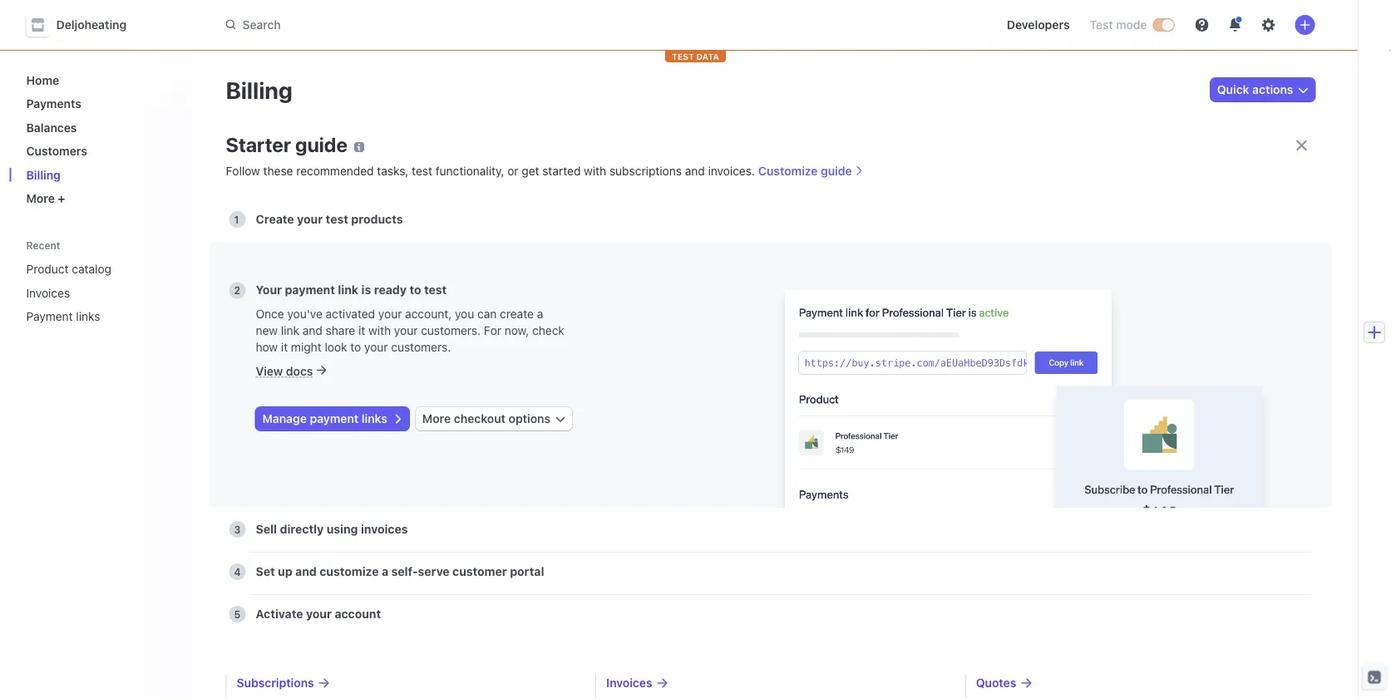 Task type: vqa. For each thing, say whether or not it's contained in the screenshot.
state in the top left of the page
no



Task type: describe. For each thing, give the bounding box(es) containing it.
quotes
[[976, 676, 1016, 690]]

test
[[1090, 18, 1113, 32]]

customize guide
[[758, 164, 852, 178]]

test mode
[[1090, 18, 1147, 32]]

to inside "once you've activated your account, you can create a new link and share it with your customers. for now, check how it might look to your customers."
[[350, 340, 361, 354]]

1 horizontal spatial invoices
[[606, 676, 652, 690]]

tasks,
[[377, 164, 409, 178]]

account,
[[405, 307, 452, 321]]

you've
[[287, 307, 322, 321]]

once you've activated your account, you can create a new link and share it with your customers. for now, check how it might look to your customers.
[[256, 307, 565, 354]]

activate
[[256, 607, 303, 621]]

more checkout options button
[[416, 407, 572, 431]]

help image
[[1195, 18, 1209, 32]]

account
[[335, 607, 381, 621]]

share
[[326, 323, 355, 337]]

quick actions
[[1217, 83, 1293, 96]]

payment links
[[26, 310, 100, 323]]

product catalog link
[[20, 256, 156, 283]]

1 vertical spatial invoices link
[[606, 675, 945, 692]]

1 horizontal spatial link
[[338, 283, 359, 297]]

for
[[484, 323, 501, 337]]

0 horizontal spatial invoices link
[[20, 279, 156, 306]]

you
[[455, 307, 474, 321]]

set
[[256, 565, 275, 579]]

actions
[[1252, 83, 1293, 96]]

serve
[[418, 565, 450, 579]]

view
[[256, 364, 283, 378]]

customers link
[[20, 138, 179, 165]]

with inside "once you've activated your account, you can create a new link and share it with your customers. for now, check how it might look to your customers."
[[368, 323, 391, 337]]

mode
[[1116, 18, 1147, 32]]

set up and customize a self-serve customer portal
[[256, 565, 544, 579]]

your down account,
[[394, 323, 418, 337]]

portal
[[510, 565, 544, 579]]

balances
[[26, 121, 77, 134]]

now,
[[505, 323, 529, 337]]

billing inside core navigation links element
[[26, 168, 61, 182]]

invoices
[[361, 523, 408, 536]]

create
[[500, 307, 534, 321]]

quick
[[1217, 83, 1249, 96]]

get
[[522, 164, 539, 178]]

starter
[[226, 133, 291, 156]]

your right create
[[297, 212, 323, 226]]

product catalog
[[26, 262, 111, 276]]

follow
[[226, 164, 260, 178]]

activate your account
[[256, 607, 381, 621]]

invoices.
[[708, 164, 755, 178]]

sell
[[256, 523, 277, 536]]

balances link
[[20, 114, 179, 141]]

0 vertical spatial test
[[412, 164, 432, 178]]

new
[[256, 323, 278, 337]]

options
[[509, 412, 551, 426]]

2
[[234, 285, 240, 296]]

functionality,
[[435, 164, 504, 178]]

recommended
[[296, 164, 374, 178]]

quick actions button
[[1211, 78, 1315, 101]]

developers
[[1007, 18, 1070, 32]]

recent navigation links element
[[10, 232, 192, 330]]

4
[[234, 566, 241, 578]]

sell directly using invoices
[[256, 523, 408, 536]]

0 horizontal spatial it
[[281, 340, 288, 354]]

ready
[[374, 283, 407, 297]]

create your test products
[[256, 212, 403, 226]]

link inside "once you've activated your account, you can create a new link and share it with your customers. for now, check how it might look to your customers."
[[281, 323, 299, 337]]

1 vertical spatial customers.
[[391, 340, 451, 354]]

1
[[234, 214, 239, 225]]

manage
[[262, 412, 307, 426]]

1 vertical spatial test
[[326, 212, 348, 226]]

customers
[[26, 144, 87, 158]]

more +
[[26, 192, 65, 205]]

3
[[234, 524, 241, 535]]

guide for starter guide
[[295, 133, 348, 156]]

more for more checkout options
[[422, 412, 451, 426]]

customer
[[452, 565, 507, 579]]

follow these recommended tasks, test functionality, or get started with subscriptions and invoices.
[[226, 164, 755, 178]]

using
[[327, 523, 358, 536]]

look
[[325, 340, 347, 354]]

payment
[[26, 310, 73, 323]]

Search text field
[[216, 10, 685, 40]]

home
[[26, 73, 59, 87]]

0 horizontal spatial a
[[382, 565, 388, 579]]

your down ready
[[378, 307, 402, 321]]

settings image
[[1262, 18, 1275, 32]]

products
[[351, 212, 403, 226]]

recent
[[26, 240, 60, 251]]

links inside "manage payment links" link
[[362, 412, 387, 426]]

product
[[26, 262, 69, 276]]



Task type: locate. For each thing, give the bounding box(es) containing it.
might
[[291, 340, 322, 354]]

1 vertical spatial it
[[281, 340, 288, 354]]

link down you've
[[281, 323, 299, 337]]

to
[[410, 283, 421, 297], [350, 340, 361, 354]]

or
[[507, 164, 519, 178]]

0 horizontal spatial more
[[26, 192, 55, 205]]

0 vertical spatial links
[[76, 310, 100, 323]]

2 vertical spatial and
[[295, 565, 317, 579]]

your left account
[[306, 607, 332, 621]]

0 vertical spatial invoices link
[[20, 279, 156, 306]]

0 vertical spatial invoices
[[26, 286, 70, 300]]

to right ready
[[410, 283, 421, 297]]

1 horizontal spatial with
[[584, 164, 606, 178]]

up
[[278, 565, 292, 579]]

your right look
[[364, 340, 388, 354]]

started
[[542, 164, 581, 178]]

test right tasks,
[[412, 164, 432, 178]]

payment right manage
[[310, 412, 359, 426]]

more inside core navigation links element
[[26, 192, 55, 205]]

manage payment links
[[262, 412, 387, 426]]

it right how
[[281, 340, 288, 354]]

payment up you've
[[285, 283, 335, 297]]

developers link
[[1000, 12, 1076, 38]]

starter guide
[[226, 133, 348, 156]]

recent element
[[10, 256, 192, 330]]

more left the checkout
[[422, 412, 451, 426]]

view docs link
[[256, 364, 326, 378]]

customize
[[758, 164, 818, 178]]

link left the is
[[338, 283, 359, 297]]

test data
[[672, 52, 719, 61]]

and left invoices.
[[685, 164, 705, 178]]

and right up
[[295, 565, 317, 579]]

more for more +
[[26, 192, 55, 205]]

1 vertical spatial guide
[[821, 164, 852, 178]]

deljoheating button
[[26, 13, 143, 37]]

Search search field
[[216, 10, 685, 40]]

1 vertical spatial a
[[382, 565, 388, 579]]

0 vertical spatial billing
[[226, 76, 293, 104]]

customers.
[[421, 323, 481, 337], [391, 340, 451, 354]]

and up might
[[303, 323, 322, 337]]

create
[[256, 212, 294, 226]]

1 horizontal spatial to
[[410, 283, 421, 297]]

your payment link is ready to test
[[256, 283, 447, 297]]

0 vertical spatial link
[[338, 283, 359, 297]]

1 vertical spatial billing
[[26, 168, 61, 182]]

a left self-
[[382, 565, 388, 579]]

quotes link
[[976, 675, 1315, 692]]

manage payment links link
[[256, 407, 409, 431]]

1 vertical spatial invoices
[[606, 676, 652, 690]]

customize
[[320, 565, 379, 579]]

invoices inside recent element
[[26, 286, 70, 300]]

more
[[26, 192, 55, 205], [422, 412, 451, 426]]

payment for your
[[285, 283, 335, 297]]

1 horizontal spatial it
[[358, 323, 365, 337]]

view docs
[[256, 364, 313, 378]]

0 vertical spatial to
[[410, 283, 421, 297]]

is
[[361, 283, 371, 297]]

1 horizontal spatial a
[[537, 307, 543, 321]]

payment for manage
[[310, 412, 359, 426]]

self-
[[391, 565, 418, 579]]

can
[[477, 307, 497, 321]]

test left products
[[326, 212, 348, 226]]

payment
[[285, 283, 335, 297], [310, 412, 359, 426]]

0 vertical spatial and
[[685, 164, 705, 178]]

payments link
[[20, 90, 179, 117]]

these
[[263, 164, 293, 178]]

0 vertical spatial it
[[358, 323, 365, 337]]

1 vertical spatial with
[[368, 323, 391, 337]]

payments
[[26, 97, 81, 111]]

customize guide link
[[758, 164, 864, 178]]

directly
[[280, 523, 324, 536]]

catalog
[[72, 262, 111, 276]]

data
[[696, 52, 719, 61]]

notifications image
[[1229, 18, 1242, 32]]

test up account,
[[424, 283, 447, 297]]

payment inside "manage payment links" link
[[310, 412, 359, 426]]

and
[[685, 164, 705, 178], [303, 323, 322, 337], [295, 565, 317, 579]]

search
[[242, 18, 281, 31]]

and for 2
[[303, 323, 322, 337]]

1 horizontal spatial billing
[[226, 76, 293, 104]]

5
[[234, 609, 241, 620]]

1 horizontal spatial links
[[362, 412, 387, 426]]

check
[[532, 323, 565, 337]]

guide up recommended on the top of the page
[[295, 133, 348, 156]]

with right started
[[584, 164, 606, 178]]

payment links link
[[20, 303, 156, 330]]

guide
[[295, 133, 348, 156], [821, 164, 852, 178]]

billing up starter
[[226, 76, 293, 104]]

deljoheating
[[56, 18, 127, 32]]

0 horizontal spatial billing
[[26, 168, 61, 182]]

more checkout options
[[422, 412, 551, 426]]

0 vertical spatial with
[[584, 164, 606, 178]]

customers. down you
[[421, 323, 481, 337]]

links inside payment links link
[[76, 310, 100, 323]]

guide for customize guide
[[821, 164, 852, 178]]

1 vertical spatial link
[[281, 323, 299, 337]]

guide right the "customize"
[[821, 164, 852, 178]]

+
[[58, 192, 65, 205]]

with down activated
[[368, 323, 391, 337]]

your
[[297, 212, 323, 226], [378, 307, 402, 321], [394, 323, 418, 337], [364, 340, 388, 354], [306, 607, 332, 621]]

0 horizontal spatial to
[[350, 340, 361, 354]]

subscriptions
[[237, 676, 314, 690]]

0 horizontal spatial with
[[368, 323, 391, 337]]

home link
[[20, 67, 179, 94]]

to right look
[[350, 340, 361, 354]]

links
[[76, 310, 100, 323], [362, 412, 387, 426]]

more left "+"
[[26, 192, 55, 205]]

1 vertical spatial payment
[[310, 412, 359, 426]]

1 horizontal spatial invoices link
[[606, 675, 945, 692]]

0 vertical spatial a
[[537, 307, 543, 321]]

0 horizontal spatial link
[[281, 323, 299, 337]]

0 horizontal spatial invoices
[[26, 286, 70, 300]]

with
[[584, 164, 606, 178], [368, 323, 391, 337]]

customers. down account,
[[391, 340, 451, 354]]

core navigation links element
[[20, 67, 179, 212]]

2 vertical spatial test
[[424, 283, 447, 297]]

0 vertical spatial guide
[[295, 133, 348, 156]]

a inside "once you've activated your account, you can create a new link and share it with your customers. for now, check how it might look to your customers."
[[537, 307, 543, 321]]

checkout
[[454, 412, 506, 426]]

1 vertical spatial more
[[422, 412, 451, 426]]

1 horizontal spatial more
[[422, 412, 451, 426]]

1 vertical spatial to
[[350, 340, 361, 354]]

0 vertical spatial more
[[26, 192, 55, 205]]

it
[[358, 323, 365, 337], [281, 340, 288, 354]]

test
[[672, 52, 694, 61]]

0 vertical spatial customers.
[[421, 323, 481, 337]]

subscriptions link
[[237, 675, 576, 692]]

your
[[256, 283, 282, 297]]

it down activated
[[358, 323, 365, 337]]

and inside "once you've activated your account, you can create a new link and share it with your customers. for now, check how it might look to your customers."
[[303, 323, 322, 337]]

1 horizontal spatial guide
[[821, 164, 852, 178]]

0 horizontal spatial links
[[76, 310, 100, 323]]

1 vertical spatial links
[[362, 412, 387, 426]]

billing up more +
[[26, 168, 61, 182]]

test
[[412, 164, 432, 178], [326, 212, 348, 226], [424, 283, 447, 297]]

0 horizontal spatial guide
[[295, 133, 348, 156]]

docs
[[286, 364, 313, 378]]

a
[[537, 307, 543, 321], [382, 565, 388, 579]]

how
[[256, 340, 278, 354]]

and for starter guide
[[685, 164, 705, 178]]

a up check
[[537, 307, 543, 321]]

0 vertical spatial payment
[[285, 283, 335, 297]]

more inside button
[[422, 412, 451, 426]]

once
[[256, 307, 284, 321]]

subscriptions
[[610, 164, 682, 178]]

1 vertical spatial and
[[303, 323, 322, 337]]



